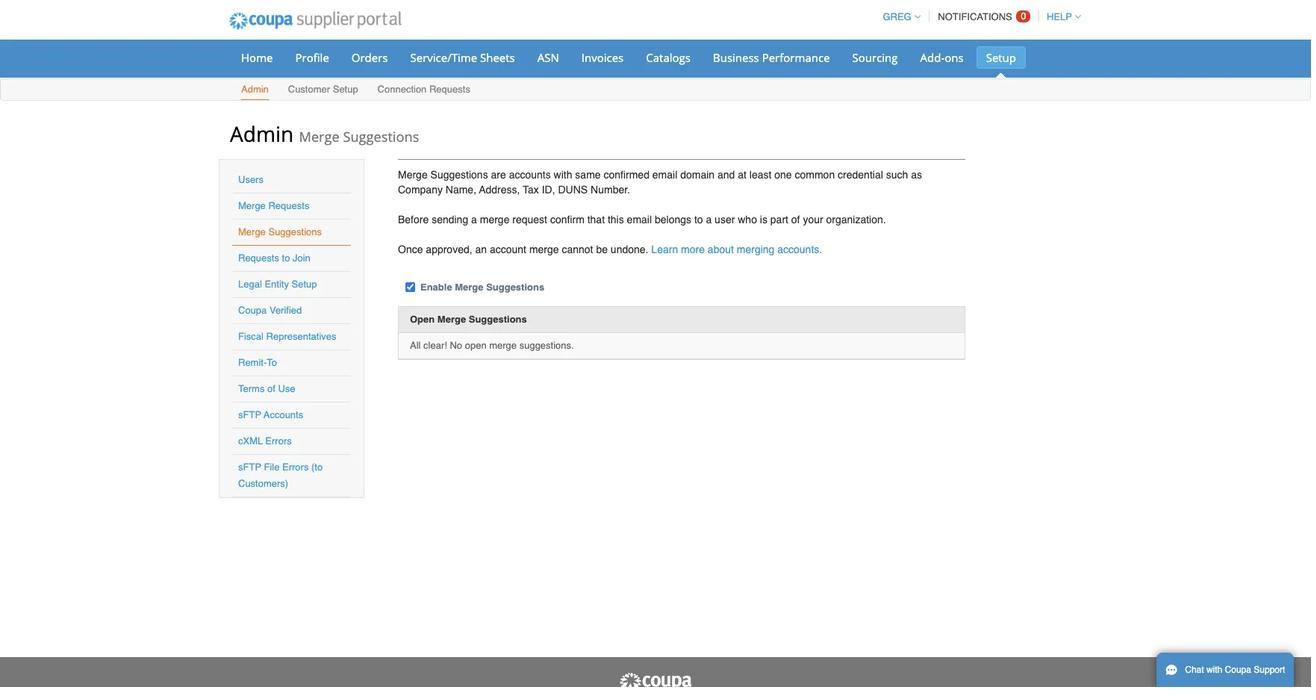 Task type: locate. For each thing, give the bounding box(es) containing it.
coupa inside button
[[1226, 665, 1252, 675]]

errors
[[265, 436, 292, 447], [282, 462, 309, 473]]

1 vertical spatial with
[[1207, 665, 1223, 675]]

admin down admin link
[[230, 120, 294, 148]]

None checkbox
[[406, 282, 415, 292]]

merge inside admin merge suggestions
[[299, 128, 340, 146]]

business performance link
[[704, 46, 840, 69]]

0 vertical spatial requests
[[430, 84, 471, 95]]

merge suggestions link
[[238, 226, 322, 238]]

1 vertical spatial setup
[[333, 84, 358, 95]]

request
[[513, 214, 548, 226]]

sftp file errors (to customers) link
[[238, 462, 323, 489]]

1 vertical spatial of
[[267, 383, 276, 394]]

1 vertical spatial sftp
[[238, 462, 261, 473]]

catalogs
[[646, 50, 691, 65]]

cxml
[[238, 436, 263, 447]]

0 vertical spatial admin
[[241, 84, 269, 95]]

with
[[554, 169, 573, 181], [1207, 665, 1223, 675]]

to right belongs
[[695, 214, 703, 226]]

1 vertical spatial admin
[[230, 120, 294, 148]]

navigation
[[877, 2, 1082, 31]]

connection
[[378, 84, 427, 95]]

notifications 0
[[939, 10, 1027, 22]]

1 vertical spatial coupa supplier portal image
[[619, 672, 693, 687]]

email
[[653, 169, 678, 181], [627, 214, 652, 226]]

customers)
[[238, 478, 288, 489]]

merge down merge requests link
[[238, 226, 266, 238]]

customer setup
[[288, 84, 358, 95]]

with right chat
[[1207, 665, 1223, 675]]

setup right customer in the left of the page
[[333, 84, 358, 95]]

help link
[[1041, 11, 1082, 22]]

1 horizontal spatial a
[[706, 214, 712, 226]]

requests for connection requests
[[430, 84, 471, 95]]

errors left (to
[[282, 462, 309, 473]]

2 vertical spatial requests
[[238, 253, 279, 264]]

0 horizontal spatial coupa
[[238, 305, 267, 316]]

0 vertical spatial with
[[554, 169, 573, 181]]

email right this
[[627, 214, 652, 226]]

suggestions up name,
[[431, 169, 488, 181]]

with up duns
[[554, 169, 573, 181]]

a right sending
[[471, 214, 477, 226]]

coupa verified link
[[238, 305, 302, 316]]

sftp inside sftp file errors (to customers)
[[238, 462, 261, 473]]

merge down address,
[[480, 214, 510, 226]]

merge down the customer setup link
[[299, 128, 340, 146]]

that
[[588, 214, 605, 226]]

an
[[475, 244, 487, 255]]

coupa supplier portal image
[[219, 2, 411, 40], [619, 672, 693, 687]]

notifications
[[939, 11, 1013, 22]]

id,
[[542, 184, 556, 196]]

service/time sheets link
[[401, 46, 525, 69]]

sftp accounts link
[[238, 409, 303, 421]]

0 vertical spatial coupa supplier portal image
[[219, 2, 411, 40]]

2 vertical spatial merge
[[489, 340, 517, 351]]

legal entity setup
[[238, 279, 317, 290]]

file
[[264, 462, 280, 473]]

your
[[803, 214, 824, 226]]

2 sftp from the top
[[238, 462, 261, 473]]

verified
[[270, 305, 302, 316]]

orders
[[352, 50, 388, 65]]

sftp up customers)
[[238, 462, 261, 473]]

merge inside merge suggestions are accounts with same confirmed email domain and at least one common credential such as company name, address, tax id, duns number.
[[398, 169, 428, 181]]

suggestions down the connection
[[343, 128, 419, 146]]

name,
[[446, 184, 477, 196]]

requests up merge suggestions
[[269, 200, 310, 211]]

this
[[608, 214, 624, 226]]

1 vertical spatial errors
[[282, 462, 309, 473]]

a
[[471, 214, 477, 226], [706, 214, 712, 226]]

1 vertical spatial requests
[[269, 200, 310, 211]]

0 vertical spatial sftp
[[238, 409, 261, 421]]

of left "use" on the bottom left of the page
[[267, 383, 276, 394]]

merge down the users link
[[238, 200, 266, 211]]

performance
[[762, 50, 830, 65]]

0 horizontal spatial coupa supplier portal image
[[219, 2, 411, 40]]

chat with coupa support
[[1186, 665, 1286, 675]]

orders link
[[342, 46, 398, 69]]

service/time sheets
[[411, 50, 515, 65]]

sftp
[[238, 409, 261, 421], [238, 462, 261, 473]]

before
[[398, 214, 429, 226]]

0 horizontal spatial of
[[267, 383, 276, 394]]

merge for open
[[489, 340, 517, 351]]

merge requests
[[238, 200, 310, 211]]

0 vertical spatial of
[[792, 214, 800, 226]]

0 vertical spatial to
[[695, 214, 703, 226]]

home link
[[232, 46, 283, 69]]

admin down 'home'
[[241, 84, 269, 95]]

are
[[491, 169, 506, 181]]

2 horizontal spatial setup
[[987, 50, 1017, 65]]

1 horizontal spatial coupa
[[1226, 665, 1252, 675]]

legal
[[238, 279, 262, 290]]

home
[[241, 50, 273, 65]]

and
[[718, 169, 735, 181]]

sftp for sftp file errors (to customers)
[[238, 462, 261, 473]]

credential
[[838, 169, 884, 181]]

suggestions up the join
[[269, 226, 322, 238]]

admin for admin merge suggestions
[[230, 120, 294, 148]]

to left the join
[[282, 253, 290, 264]]

merging
[[737, 244, 775, 255]]

requests down the service/time
[[430, 84, 471, 95]]

merge right the open
[[489, 340, 517, 351]]

0 horizontal spatial with
[[554, 169, 573, 181]]

least
[[750, 169, 772, 181]]

0 vertical spatial merge
[[480, 214, 510, 226]]

setup down the join
[[292, 279, 317, 290]]

1 horizontal spatial coupa supplier portal image
[[619, 672, 693, 687]]

suggestions for admin
[[343, 128, 419, 146]]

no
[[450, 340, 462, 351]]

asn link
[[528, 46, 569, 69]]

domain
[[681, 169, 715, 181]]

service/time
[[411, 50, 477, 65]]

cxml errors
[[238, 436, 292, 447]]

merge up the company
[[398, 169, 428, 181]]

setup down "notifications 0"
[[987, 50, 1017, 65]]

0 vertical spatial email
[[653, 169, 678, 181]]

errors down accounts
[[265, 436, 292, 447]]

merge up open merge suggestions at the top of the page
[[455, 282, 484, 293]]

suggestions down account
[[486, 282, 545, 293]]

part
[[771, 214, 789, 226]]

add-ons link
[[911, 46, 974, 69]]

merge requests link
[[238, 200, 310, 211]]

0 horizontal spatial a
[[471, 214, 477, 226]]

of right part
[[792, 214, 800, 226]]

connection requests
[[378, 84, 471, 95]]

1 vertical spatial coupa
[[1226, 665, 1252, 675]]

0 horizontal spatial to
[[282, 253, 290, 264]]

merge down the request
[[530, 244, 559, 255]]

fiscal representatives
[[238, 331, 337, 342]]

suggestions.
[[520, 340, 574, 351]]

add-
[[921, 50, 945, 65]]

coupa up fiscal
[[238, 305, 267, 316]]

suggestions inside admin merge suggestions
[[343, 128, 419, 146]]

requests for merge requests
[[269, 200, 310, 211]]

1 vertical spatial merge
[[530, 244, 559, 255]]

requests to join link
[[238, 253, 311, 264]]

0 horizontal spatial setup
[[292, 279, 317, 290]]

open
[[465, 340, 487, 351]]

requests up legal
[[238, 253, 279, 264]]

clear!
[[424, 340, 447, 351]]

1 sftp from the top
[[238, 409, 261, 421]]

coupa left support
[[1226, 665, 1252, 675]]

suggestions up the all clear! no open merge suggestions.
[[469, 313, 527, 325]]

fiscal representatives link
[[238, 331, 337, 342]]

coupa
[[238, 305, 267, 316], [1226, 665, 1252, 675]]

(to
[[312, 462, 323, 473]]

terms of use
[[238, 383, 296, 394]]

customer
[[288, 84, 330, 95]]

errors inside sftp file errors (to customers)
[[282, 462, 309, 473]]

once
[[398, 244, 423, 255]]

email left domain
[[653, 169, 678, 181]]

a left user
[[706, 214, 712, 226]]

merge
[[480, 214, 510, 226], [530, 244, 559, 255], [489, 340, 517, 351]]

1 horizontal spatial with
[[1207, 665, 1223, 675]]

of
[[792, 214, 800, 226], [267, 383, 276, 394]]

setup
[[987, 50, 1017, 65], [333, 84, 358, 95], [292, 279, 317, 290]]

sftp up cxml
[[238, 409, 261, 421]]

sourcing
[[853, 50, 898, 65]]

sheets
[[480, 50, 515, 65]]

accounts
[[264, 409, 303, 421]]



Task type: describe. For each thing, give the bounding box(es) containing it.
learn
[[652, 244, 678, 255]]

with inside merge suggestions are accounts with same confirmed email domain and at least one common credential such as company name, address, tax id, duns number.
[[554, 169, 573, 181]]

number.
[[591, 184, 631, 196]]

before sending a merge request confirm that this email belongs to a user who is part of your organization.
[[398, 214, 887, 226]]

greg
[[883, 11, 912, 22]]

merge suggestions
[[238, 226, 322, 238]]

suggestions inside merge suggestions are accounts with same confirmed email domain and at least one common credential such as company name, address, tax id, duns number.
[[431, 169, 488, 181]]

2 a from the left
[[706, 214, 712, 226]]

0
[[1021, 10, 1027, 22]]

as
[[911, 169, 923, 181]]

same
[[575, 169, 601, 181]]

navigation containing notifications 0
[[877, 2, 1082, 31]]

suggestions for enable
[[486, 282, 545, 293]]

all
[[410, 340, 421, 351]]

with inside button
[[1207, 665, 1223, 675]]

profile
[[295, 50, 329, 65]]

1 a from the left
[[471, 214, 477, 226]]

belongs
[[655, 214, 692, 226]]

remit-
[[238, 357, 267, 368]]

open
[[410, 313, 435, 325]]

users link
[[238, 174, 264, 185]]

merge for account
[[530, 244, 559, 255]]

profile link
[[286, 46, 339, 69]]

1 horizontal spatial to
[[695, 214, 703, 226]]

business performance
[[713, 50, 830, 65]]

users
[[238, 174, 264, 185]]

who
[[738, 214, 757, 226]]

company
[[398, 184, 443, 196]]

sftp file errors (to customers)
[[238, 462, 323, 489]]

add-ons
[[921, 50, 964, 65]]

such
[[886, 169, 909, 181]]

remit-to link
[[238, 357, 277, 368]]

undone.
[[611, 244, 649, 255]]

support
[[1255, 665, 1286, 675]]

1 vertical spatial email
[[627, 214, 652, 226]]

at
[[738, 169, 747, 181]]

0 vertical spatial errors
[[265, 436, 292, 447]]

invoices link
[[572, 46, 634, 69]]

admin merge suggestions
[[230, 120, 419, 148]]

merge suggestions are accounts with same confirmed email domain and at least one common credential such as company name, address, tax id, duns number.
[[398, 169, 923, 196]]

1 horizontal spatial of
[[792, 214, 800, 226]]

greg link
[[877, 11, 921, 22]]

to
[[267, 357, 277, 368]]

once approved, an account merge cannot be undone. learn more about merging accounts.
[[398, 244, 823, 255]]

merge up no
[[438, 313, 466, 325]]

sourcing link
[[843, 46, 908, 69]]

learn more about merging accounts. link
[[652, 244, 823, 255]]

cxml errors link
[[238, 436, 292, 447]]

invoices
[[582, 50, 624, 65]]

duns
[[558, 184, 588, 196]]

requests to join
[[238, 253, 311, 264]]

organization.
[[827, 214, 887, 226]]

about
[[708, 244, 734, 255]]

admin link
[[241, 81, 270, 100]]

0 vertical spatial setup
[[987, 50, 1017, 65]]

use
[[278, 383, 296, 394]]

one
[[775, 169, 792, 181]]

open merge suggestions
[[410, 313, 527, 325]]

accounts
[[509, 169, 551, 181]]

all clear! no open merge suggestions.
[[410, 340, 574, 351]]

more
[[681, 244, 705, 255]]

user
[[715, 214, 735, 226]]

legal entity setup link
[[238, 279, 317, 290]]

terms
[[238, 383, 265, 394]]

email inside merge suggestions are accounts with same confirmed email domain and at least one common credential such as company name, address, tax id, duns number.
[[653, 169, 678, 181]]

approved,
[[426, 244, 473, 255]]

1 vertical spatial to
[[282, 253, 290, 264]]

suggestions for open
[[469, 313, 527, 325]]

accounts.
[[778, 244, 823, 255]]

terms of use link
[[238, 383, 296, 394]]

be
[[596, 244, 608, 255]]

sftp for sftp accounts
[[238, 409, 261, 421]]

admin for admin
[[241, 84, 269, 95]]

customer setup link
[[287, 81, 359, 100]]

account
[[490, 244, 527, 255]]

common
[[795, 169, 835, 181]]

1 horizontal spatial setup
[[333, 84, 358, 95]]

representatives
[[266, 331, 337, 342]]

ons
[[945, 50, 964, 65]]

enable
[[421, 282, 452, 293]]

join
[[293, 253, 311, 264]]

tax
[[523, 184, 539, 196]]

entity
[[265, 279, 289, 290]]

0 vertical spatial coupa
[[238, 305, 267, 316]]

2 vertical spatial setup
[[292, 279, 317, 290]]

business
[[713, 50, 760, 65]]

confirmed
[[604, 169, 650, 181]]

address,
[[479, 184, 520, 196]]

cannot
[[562, 244, 594, 255]]



Task type: vqa. For each thing, say whether or not it's contained in the screenshot.
Catalogs link
yes



